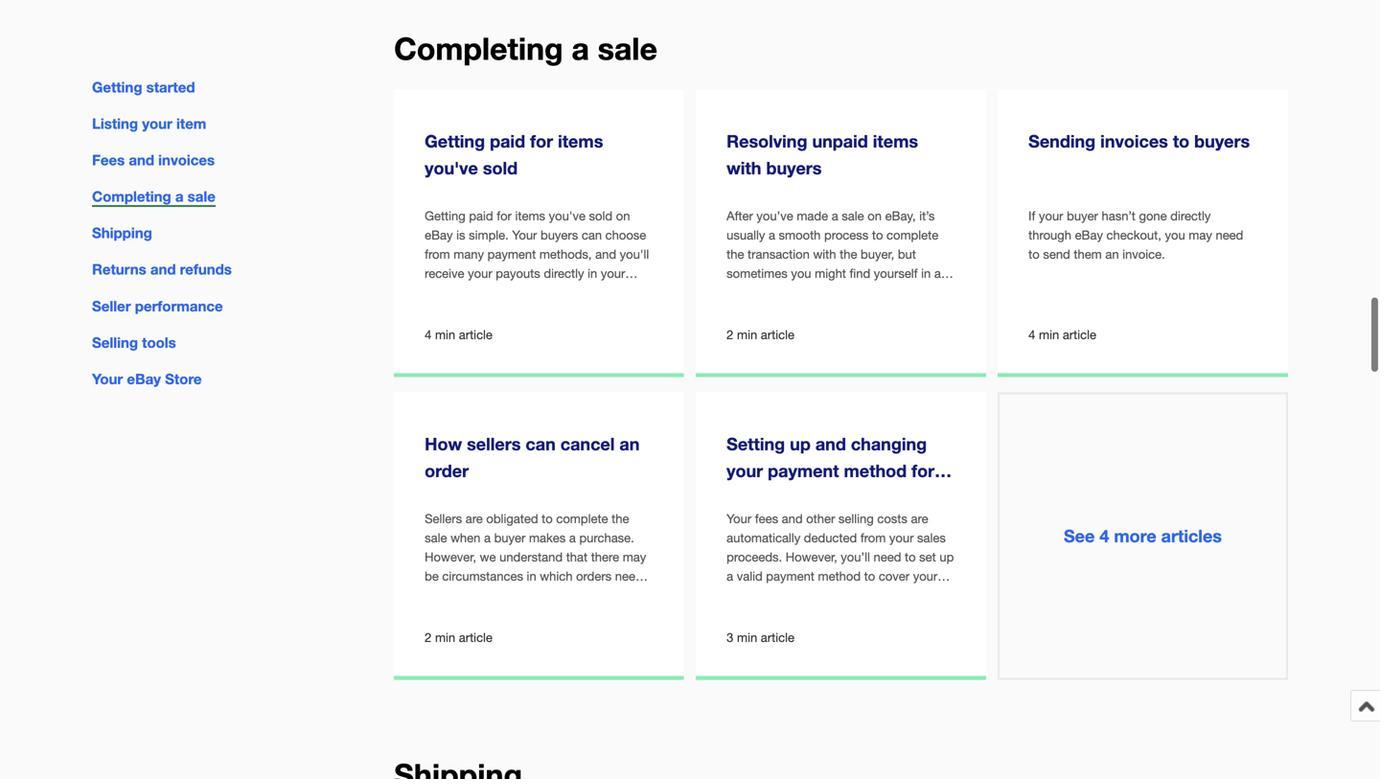 Task type: vqa. For each thing, say whether or not it's contained in the screenshot.
"Perfect transaction!"
no



Task type: describe. For each thing, give the bounding box(es) containing it.
0 vertical spatial method
[[844, 461, 907, 481]]

automatically
[[727, 531, 801, 546]]

sending
[[1029, 131, 1096, 151]]

1 vertical spatial can
[[512, 305, 533, 319]]

your ebay store link
[[92, 370, 202, 388]]

canceled.
[[457, 588, 511, 603]]

ebay for getting paid for items you've sold
[[425, 228, 453, 243]]

article for sending invoices to buyers
[[1063, 327, 1097, 342]]

buyer inside if your buyer hasn't gone directly through ebay checkout, you may need to send them an invoice.
[[1067, 209, 1099, 223]]

circumstances
[[442, 569, 523, 584]]

through
[[1029, 228, 1072, 243]]

process
[[824, 228, 869, 243]]

and up seller performance
[[150, 261, 176, 278]]

usually
[[727, 228, 765, 243]]

from inside 'setting up and changing your payment method for fees and selling costs your fees and other selling costs are automatically deducted from your sales proceeds. however, you'll need to set up a valid payment method to cover your selling costs in case your sales proceeds are insufficient. a valid payment method includes a debit or credit card, or a linked payout bank account.'
[[861, 531, 886, 546]]

makes
[[529, 531, 566, 546]]

hasn't inside after you've made a sale on ebay, it's usually a smooth process to complete the transaction with the buyer, but sometimes you might find yourself in a situation where the buyer hasn't yet paid for the item they bought. 2 min article
[[871, 285, 905, 300]]

shipping
[[92, 225, 152, 242]]

selling tools link
[[92, 334, 176, 351]]

listing your item
[[92, 115, 207, 132]]

min for how sellers can cancel an order
[[435, 630, 456, 645]]

but
[[898, 247, 916, 262]]

1 vertical spatial be
[[439, 588, 453, 603]]

the inside sellers are obligated to complete the sale when a buyer makes a purchase. however, we understand that there may be circumstances in which orders need to be canceled.
[[612, 512, 629, 526]]

your up fees and invoices
[[142, 115, 172, 132]]

in up 'mastercard'
[[588, 266, 597, 281]]

setting up and changing your payment method for fees and selling costs your fees and other selling costs are automatically deducted from your sales proceeds. however, you'll need to set up a valid payment method to cover your selling costs in case your sales proceeds are insufficient. a valid payment method includes a debit or credit card, or a linked payout bank account.
[[727, 434, 954, 661]]

on inside after you've made a sale on ebay, it's usually a smooth process to complete the transaction with the buyer, but sometimes you might find yourself in a situation where the buyer hasn't yet paid for the item they bought. 2 min article
[[868, 209, 882, 223]]

0 vertical spatial can
[[582, 228, 602, 243]]

returns and refunds
[[92, 261, 232, 278]]

buyers inside resolving unpaid items with buyers
[[766, 158, 822, 178]]

to inside after you've made a sale on ebay, it's usually a smooth process to complete the transaction with the buyer, but sometimes you might find yourself in a situation where the buyer hasn't yet paid for the item they bought. 2 min article
[[872, 228, 883, 243]]

store
[[165, 370, 202, 388]]

if
[[1029, 209, 1036, 223]]

the inside getting paid for items you've sold on ebay is simple. your buyers can choose from many payment methods, and you'll receive your payouts directly in your checking account or visa or mastercard debit card. you can track all of your payouts in the payments tab in my ebay.
[[486, 324, 504, 339]]

an inside how sellers can cancel an order
[[620, 434, 640, 454]]

need inside if your buyer hasn't gone directly through ebay checkout, you may need to send them an invoice.
[[1216, 228, 1244, 243]]

payments
[[507, 324, 562, 339]]

insufficient.
[[748, 608, 811, 622]]

send
[[1043, 247, 1071, 262]]

and left other on the bottom right of the page
[[782, 512, 803, 526]]

are inside sellers are obligated to complete the sale when a buyer makes a purchase. however, we understand that there may be circumstances in which orders need to be canceled.
[[466, 512, 483, 526]]

my
[[601, 324, 618, 339]]

4 for getting paid for items you've sold
[[425, 327, 432, 342]]

for inside getting paid for items you've sold on ebay is simple. your buyers can choose from many payment methods, and you'll receive your payouts directly in your checking account or visa or mastercard debit card. you can track all of your payouts in the payments tab in my ebay.
[[497, 209, 512, 223]]

on inside getting paid for items you've sold on ebay is simple. your buyers can choose from many payment methods, and you'll receive your payouts directly in your checking account or visa or mastercard debit card. you can track all of your payouts in the payments tab in my ebay.
[[616, 209, 630, 223]]

getting paid for items you've sold
[[425, 131, 603, 178]]

0 vertical spatial invoices
[[1101, 131, 1168, 151]]

deducted
[[804, 531, 857, 546]]

an inside if your buyer hasn't gone directly through ebay checkout, you may need to send them an invoice.
[[1106, 247, 1119, 262]]

1 vertical spatial method
[[818, 569, 861, 584]]

0 vertical spatial selling
[[802, 488, 855, 508]]

find
[[850, 266, 871, 281]]

1 vertical spatial payouts
[[425, 324, 469, 339]]

in down "card."
[[473, 324, 483, 339]]

returns
[[92, 261, 146, 278]]

a inside sellers are obligated to complete the sale when a buyer makes a purchase. however, we understand that there may be circumstances in which orders need to be canceled.
[[569, 531, 576, 546]]

however, inside 'setting up and changing your payment method for fees and selling costs your fees and other selling costs are automatically deducted from your sales proceeds. however, you'll need to set up a valid payment method to cover your selling costs in case your sales proceeds are insufficient. a valid payment method includes a debit or credit card, or a linked payout bank account.'
[[786, 550, 838, 565]]

after you've made a sale on ebay, it's usually a smooth process to complete the transaction with the buyer, but sometimes you might find yourself in a situation where the buyer hasn't yet paid for the item they bought. 2 min article
[[727, 209, 953, 342]]

selling
[[92, 334, 138, 351]]

article for getting paid for items you've sold
[[459, 327, 493, 342]]

you've for getting paid for items you've sold on ebay is simple. your buyers can choose from many payment methods, and you'll receive your payouts directly in your checking account or visa or mastercard debit card. you can track all of your payouts in the payments tab in my ebay.
[[549, 209, 586, 223]]

when a
[[451, 531, 491, 546]]

payment up the card,
[[855, 608, 904, 622]]

how sellers can cancel an order
[[425, 434, 640, 481]]

methods,
[[540, 247, 592, 262]]

your ebay store
[[92, 370, 202, 388]]

0 vertical spatial buyers
[[1195, 131, 1250, 151]]

debit inside getting paid for items you've sold on ebay is simple. your buyers can choose from many payment methods, and you'll receive your payouts directly in your checking account or visa or mastercard debit card. you can track all of your payouts in the payments tab in my ebay.
[[425, 305, 453, 319]]

payout
[[763, 646, 802, 661]]

sale inside completing a sale link
[[188, 188, 216, 205]]

sellers
[[425, 512, 462, 526]]

proceeds.
[[727, 550, 782, 565]]

2 horizontal spatial are
[[911, 512, 929, 526]]

debit inside 'setting up and changing your payment method for fees and selling costs your fees and other selling costs are automatically deducted from your sales proceeds. however, you'll need to set up a valid payment method to cover your selling costs in case your sales proceeds are insufficient. a valid payment method includes a debit or credit card, or a linked payout bank account.'
[[787, 627, 815, 642]]

set
[[920, 550, 936, 565]]

sold for getting paid for items you've sold
[[483, 158, 518, 178]]

min up linked
[[737, 630, 758, 645]]

proceeds
[[902, 588, 954, 603]]

and left changing
[[816, 434, 846, 454]]

of
[[583, 305, 594, 319]]

your right case
[[842, 588, 867, 603]]

hasn't inside if your buyer hasn't gone directly through ebay checkout, you may need to send them an invoice.
[[1102, 209, 1136, 223]]

getting for getting paid for items you've sold
[[425, 131, 485, 151]]

visa
[[542, 285, 565, 300]]

paid for getting paid for items you've sold
[[490, 131, 525, 151]]

articles
[[1162, 526, 1222, 546]]

1 horizontal spatial sales
[[918, 531, 946, 546]]

with inside after you've made a sale on ebay, it's usually a smooth process to complete the transaction with the buyer, but sometimes you might find yourself in a situation where the buyer hasn't yet paid for the item they bought. 2 min article
[[813, 247, 836, 262]]

the down usually
[[727, 247, 744, 262]]

choose
[[606, 228, 646, 243]]

listing
[[92, 115, 138, 132]]

them
[[1074, 247, 1102, 262]]

bank
[[805, 646, 833, 661]]

in left my
[[587, 324, 597, 339]]

1 vertical spatial your
[[92, 370, 123, 388]]

situation
[[727, 285, 774, 300]]

more
[[1114, 526, 1157, 546]]

1 vertical spatial fees
[[755, 512, 779, 526]]

to inside if your buyer hasn't gone directly through ebay checkout, you may need to send them an invoice.
[[1029, 247, 1040, 262]]

yourself
[[874, 266, 918, 281]]

payment up other on the bottom right of the page
[[768, 461, 839, 481]]

setting
[[727, 434, 785, 454]]

1 horizontal spatial payouts
[[496, 266, 540, 281]]

for inside 'setting up and changing your payment method for fees and selling costs your fees and other selling costs are automatically deducted from your sales proceeds. however, you'll need to set up a valid payment method to cover your selling costs in case your sales proceeds are insufficient. a valid payment method includes a debit or credit card, or a linked payout bank account.'
[[912, 461, 935, 481]]

complete inside after you've made a sale on ebay, it's usually a smooth process to complete the transaction with the buyer, but sometimes you might find yourself in a situation where the buyer hasn't yet paid for the item they bought. 2 min article
[[887, 228, 939, 243]]

in inside 'setting up and changing your payment method for fees and selling costs your fees and other selling costs are automatically deducted from your sales proceeds. however, you'll need to set up a valid payment method to cover your selling costs in case your sales proceeds are insufficient. a valid payment method includes a debit or credit card, or a linked payout bank account.'
[[799, 588, 809, 603]]

account
[[479, 285, 524, 300]]

payment up case
[[766, 569, 815, 584]]

started
[[146, 79, 195, 96]]

in inside after you've made a sale on ebay, it's usually a smooth process to complete the transaction with the buyer, but sometimes you might find yourself in a situation where the buyer hasn't yet paid for the item they bought. 2 min article
[[921, 266, 931, 281]]

need inside sellers are obligated to complete the sale when a buyer makes a purchase. however, we understand that there may be circumstances in which orders need to be canceled.
[[615, 569, 643, 584]]

where
[[778, 285, 811, 300]]

2 vertical spatial method
[[907, 608, 950, 622]]

all
[[567, 305, 580, 319]]

0 vertical spatial completing a sale
[[394, 30, 658, 67]]

2 inside after you've made a sale on ebay, it's usually a smooth process to complete the transaction with the buyer, but sometimes you might find yourself in a situation where the buyer hasn't yet paid for the item they bought. 2 min article
[[727, 327, 734, 342]]

resolving unpaid items with buyers
[[727, 131, 919, 178]]

tools
[[142, 334, 176, 351]]

performance
[[135, 297, 223, 315]]

or up bank
[[818, 627, 830, 642]]

changing
[[851, 434, 927, 454]]

your down many
[[468, 266, 492, 281]]

see
[[1064, 526, 1095, 546]]

simple.
[[469, 228, 509, 243]]

1 horizontal spatial up
[[940, 550, 954, 565]]

items for getting paid for items you've sold on ebay is simple. your buyers can choose from many payment methods, and you'll receive your payouts directly in your checking account or visa or mastercard debit card. you can track all of your payouts in the payments tab in my ebay.
[[515, 209, 546, 223]]

paid for getting paid for items you've sold on ebay is simple. your buyers can choose from many payment methods, and you'll receive your payouts directly in your checking account or visa or mastercard debit card. you can track all of your payouts in the payments tab in my ebay.
[[469, 209, 493, 223]]

1 vertical spatial completing a sale
[[92, 188, 216, 205]]

4 min article for sending invoices to buyers
[[1029, 327, 1097, 342]]

if your buyer hasn't gone directly through ebay checkout, you may need to send them an invoice.
[[1029, 209, 1244, 262]]

sellers
[[467, 434, 521, 454]]

min for getting paid for items you've sold
[[435, 327, 456, 342]]

many
[[454, 247, 484, 262]]

0 vertical spatial valid
[[737, 569, 763, 584]]

getting paid for items you've sold on ebay is simple. your buyers can choose from many payment methods, and you'll receive your payouts directly in your checking account or visa or mastercard debit card. you can track all of your payouts in the payments tab in my ebay.
[[425, 209, 652, 339]]

directly inside getting paid for items you've sold on ebay is simple. your buyers can choose from many payment methods, and you'll receive your payouts directly in your checking account or visa or mastercard debit card. you can track all of your payouts in the payments tab in my ebay.
[[544, 266, 584, 281]]

or right the card,
[[900, 627, 911, 642]]

the down situation
[[745, 305, 763, 319]]

article inside after you've made a sale on ebay, it's usually a smooth process to complete the transaction with the buyer, but sometimes you might find yourself in a situation where the buyer hasn't yet paid for the item they bought. 2 min article
[[761, 327, 795, 342]]

card.
[[456, 305, 485, 319]]

the down might
[[815, 285, 832, 300]]

your up cover
[[890, 531, 914, 546]]

getting for getting paid for items you've sold on ebay is simple. your buyers can choose from many payment methods, and you'll receive your payouts directly in your checking account or visa or mastercard debit card. you can track all of your payouts in the payments tab in my ebay.
[[425, 209, 466, 223]]

account.
[[836, 646, 885, 661]]

understand
[[500, 550, 563, 565]]

0 horizontal spatial up
[[790, 434, 811, 454]]

2 vertical spatial costs
[[766, 588, 796, 603]]

the down process
[[840, 247, 857, 262]]

your up 'mastercard'
[[601, 266, 625, 281]]

checkout,
[[1107, 228, 1162, 243]]

fees and invoices
[[92, 152, 215, 169]]

may inside sellers are obligated to complete the sale when a buyer makes a purchase. however, we understand that there may be circumstances in which orders need to be canceled.
[[623, 550, 646, 565]]

you inside if your buyer hasn't gone directly through ebay checkout, you may need to send them an invoice.
[[1165, 228, 1186, 243]]

other
[[806, 512, 835, 526]]

you'll
[[841, 550, 870, 565]]

credit
[[833, 627, 865, 642]]

1 vertical spatial selling
[[839, 512, 874, 526]]

2 horizontal spatial 4
[[1100, 526, 1110, 546]]



Task type: locate. For each thing, give the bounding box(es) containing it.
2 min article
[[425, 630, 493, 645]]

with up might
[[813, 247, 836, 262]]

after
[[727, 209, 753, 223]]

1 horizontal spatial be
[[439, 588, 453, 603]]

you up where
[[791, 266, 812, 281]]

0 horizontal spatial however,
[[425, 550, 477, 565]]

0 vertical spatial up
[[790, 434, 811, 454]]

transaction
[[748, 247, 810, 262]]

1 vertical spatial may
[[623, 550, 646, 565]]

complete up but
[[887, 228, 939, 243]]

costs up insufficient.
[[766, 588, 796, 603]]

ebay,
[[885, 209, 916, 223]]

cover
[[879, 569, 910, 584]]

1 horizontal spatial 2
[[727, 327, 734, 342]]

sale inside after you've made a sale on ebay, it's usually a smooth process to complete the transaction with the buyer, but sometimes you might find yourself in a situation where the buyer hasn't yet paid for the item they bought. 2 min article
[[842, 209, 864, 223]]

4 min article down send on the top of page
[[1029, 327, 1097, 342]]

0 vertical spatial your
[[512, 228, 537, 243]]

2 vertical spatial buyers
[[541, 228, 578, 243]]

or left visa
[[527, 285, 538, 300]]

1 vertical spatial you've
[[549, 209, 586, 223]]

sometimes
[[727, 266, 788, 281]]

hasn't up checkout,
[[1102, 209, 1136, 223]]

you've inside the getting paid for items you've sold
[[425, 158, 478, 178]]

2 4 min article from the left
[[1029, 327, 1097, 342]]

smooth
[[779, 228, 821, 243]]

need
[[1216, 228, 1244, 243], [874, 550, 902, 565], [615, 569, 643, 584]]

sales up 'set'
[[918, 531, 946, 546]]

0 vertical spatial may
[[1189, 228, 1213, 243]]

0 horizontal spatial invoices
[[158, 152, 215, 169]]

you inside after you've made a sale on ebay, it's usually a smooth process to complete the transaction with the buyer, but sometimes you might find yourself in a situation where the buyer hasn't yet paid for the item they bought. 2 min article
[[791, 266, 812, 281]]

0 horizontal spatial item
[[176, 115, 207, 132]]

from up receive
[[425, 247, 450, 262]]

seller performance link
[[92, 297, 223, 315]]

4 for sending invoices to buyers
[[1029, 327, 1036, 342]]

are up 'set'
[[911, 512, 929, 526]]

you'll
[[620, 247, 649, 262]]

item
[[176, 115, 207, 132], [766, 305, 790, 319]]

you've
[[425, 158, 478, 178], [549, 209, 586, 223]]

0 vertical spatial hasn't
[[1102, 209, 1136, 223]]

that
[[566, 550, 588, 565]]

1 vertical spatial an
[[620, 434, 640, 454]]

0 horizontal spatial 4 min article
[[425, 327, 493, 342]]

1 on from the left
[[616, 209, 630, 223]]

1 vertical spatial valid
[[826, 608, 852, 622]]

sold
[[483, 158, 518, 178], [589, 209, 613, 223]]

1 vertical spatial debit
[[787, 627, 815, 642]]

your up automatically
[[727, 512, 752, 526]]

0 horizontal spatial buyer
[[494, 531, 526, 546]]

2 vertical spatial getting
[[425, 209, 466, 223]]

or up all
[[568, 285, 580, 300]]

payouts down "card."
[[425, 324, 469, 339]]

with inside resolving unpaid items with buyers
[[727, 158, 762, 178]]

0 vertical spatial with
[[727, 158, 762, 178]]

0 horizontal spatial completing a sale
[[92, 188, 216, 205]]

1 vertical spatial item
[[766, 305, 790, 319]]

items inside getting paid for items you've sold on ebay is simple. your buyers can choose from many payment methods, and you'll receive your payouts directly in your checking account or visa or mastercard debit card. you can track all of your payouts in the payments tab in my ebay.
[[515, 209, 546, 223]]

1 horizontal spatial complete
[[887, 228, 939, 243]]

0 vertical spatial buyer
[[1067, 209, 1099, 223]]

getting inside getting paid for items you've sold on ebay is simple. your buyers can choose from many payment methods, and you'll receive your payouts directly in your checking account or visa or mastercard debit card. you can track all of your payouts in the payments tab in my ebay.
[[425, 209, 466, 223]]

1 horizontal spatial completing a sale
[[394, 30, 658, 67]]

payment inside getting paid for items you've sold on ebay is simple. your buyers can choose from many payment methods, and you'll receive your payouts directly in your checking account or visa or mastercard debit card. you can track all of your payouts in the payments tab in my ebay.
[[488, 247, 536, 262]]

unpaid
[[812, 131, 868, 151]]

method down changing
[[844, 461, 907, 481]]

linked
[[727, 646, 760, 661]]

your inside 'setting up and changing your payment method for fees and selling costs your fees and other selling costs are automatically deducted from your sales proceeds. however, you'll need to set up a valid payment method to cover your selling costs in case your sales proceeds are insufficient. a valid payment method includes a debit or credit card, or a linked payout bank account.'
[[727, 512, 752, 526]]

tab
[[566, 324, 584, 339]]

getting started
[[92, 79, 195, 96]]

1 horizontal spatial completing
[[394, 30, 563, 67]]

costs
[[860, 488, 905, 508], [878, 512, 908, 526], [766, 588, 796, 603]]

you've up methods,
[[549, 209, 586, 223]]

getting for getting started
[[92, 79, 142, 96]]

items
[[558, 131, 603, 151], [873, 131, 919, 151], [515, 209, 546, 223]]

completing a sale link
[[92, 188, 216, 207]]

item down where
[[766, 305, 790, 319]]

case
[[812, 588, 839, 603]]

1 4 min article from the left
[[425, 327, 493, 342]]

0 vertical spatial fees
[[727, 488, 762, 508]]

your down setting
[[727, 461, 763, 481]]

0 horizontal spatial completing
[[92, 188, 171, 205]]

0 horizontal spatial need
[[615, 569, 643, 584]]

invoices up completing a sale link
[[158, 152, 215, 169]]

and inside getting paid for items you've sold on ebay is simple. your buyers can choose from many payment methods, and you'll receive your payouts directly in your checking account or visa or mastercard debit card. you can track all of your payouts in the payments tab in my ebay.
[[595, 247, 616, 262]]

refunds
[[180, 261, 232, 278]]

article up payout
[[761, 630, 795, 645]]

buyers inside getting paid for items you've sold on ebay is simple. your buyers can choose from many payment methods, and you'll receive your payouts directly in your checking account or visa or mastercard debit card. you can track all of your payouts in the payments tab in my ebay.
[[541, 228, 578, 243]]

ebay for sending invoices to buyers
[[1075, 228, 1103, 243]]

min down circumstances
[[435, 630, 456, 645]]

method up case
[[818, 569, 861, 584]]

costs up cover
[[878, 512, 908, 526]]

is
[[456, 228, 465, 243]]

getting started link
[[92, 79, 195, 96]]

orders
[[576, 569, 612, 584]]

0 vertical spatial from
[[425, 247, 450, 262]]

can
[[582, 228, 602, 243], [512, 305, 533, 319], [526, 434, 556, 454]]

buyer
[[1067, 209, 1099, 223], [836, 285, 867, 300], [494, 531, 526, 546]]

0 vertical spatial costs
[[860, 488, 905, 508]]

you've
[[757, 209, 794, 223]]

on left ebay,
[[868, 209, 882, 223]]

however, inside sellers are obligated to complete the sale when a buyer makes a purchase. however, we understand that there may be circumstances in which orders need to be canceled.
[[425, 550, 477, 565]]

and
[[129, 152, 154, 169], [595, 247, 616, 262], [150, 261, 176, 278], [816, 434, 846, 454], [766, 488, 797, 508], [782, 512, 803, 526]]

yet
[[908, 285, 925, 300]]

in inside sellers are obligated to complete the sale when a buyer makes a purchase. however, we understand that there may be circumstances in which orders need to be canceled.
[[527, 569, 537, 584]]

there
[[591, 550, 619, 565]]

from up you'll in the right bottom of the page
[[861, 531, 886, 546]]

3
[[727, 630, 734, 645]]

your right if
[[1039, 209, 1064, 223]]

payment down the simple.
[[488, 247, 536, 262]]

and up automatically
[[766, 488, 797, 508]]

sellers are obligated to complete the sale when a buyer makes a purchase. however, we understand that there may be circumstances in which orders need to be canceled.
[[425, 512, 646, 603]]

2 vertical spatial paid
[[928, 285, 953, 300]]

you've up is
[[425, 158, 478, 178]]

getting inside the getting paid for items you've sold
[[425, 131, 485, 151]]

article down they
[[761, 327, 795, 342]]

1 vertical spatial buyer
[[836, 285, 867, 300]]

0 horizontal spatial ebay
[[127, 370, 161, 388]]

1 vertical spatial sales
[[870, 588, 899, 603]]

article down them
[[1063, 327, 1097, 342]]

sales down cover
[[870, 588, 899, 603]]

2 however, from the left
[[786, 550, 838, 565]]

in left case
[[799, 588, 809, 603]]

0 horizontal spatial be
[[425, 569, 439, 584]]

directly right gone
[[1171, 209, 1211, 223]]

1 horizontal spatial an
[[1106, 247, 1119, 262]]

ebay down selling tools link
[[127, 370, 161, 388]]

sending invoices to buyers
[[1029, 131, 1250, 151]]

you've inside getting paid for items you've sold on ebay is simple. your buyers can choose from many payment methods, and you'll receive your payouts directly in your checking account or visa or mastercard debit card. you can track all of your payouts in the payments tab in my ebay.
[[549, 209, 586, 223]]

for inside the getting paid for items you've sold
[[530, 131, 553, 151]]

paid inside the getting paid for items you've sold
[[490, 131, 525, 151]]

article
[[459, 327, 493, 342], [761, 327, 795, 342], [1063, 327, 1097, 342], [459, 630, 493, 645], [761, 630, 795, 645]]

sale inside sellers are obligated to complete the sale when a buyer makes a purchase. however, we understand that there may be circumstances in which orders need to be canceled.
[[425, 531, 447, 546]]

method
[[844, 461, 907, 481], [818, 569, 861, 584], [907, 608, 950, 622]]

directly inside if your buyer hasn't gone directly through ebay checkout, you may need to send them an invoice.
[[1171, 209, 1211, 223]]

1 horizontal spatial valid
[[826, 608, 852, 622]]

sold inside the getting paid for items you've sold
[[483, 158, 518, 178]]

purchase.
[[579, 531, 634, 546]]

invoices right sending
[[1101, 131, 1168, 151]]

0 vertical spatial you
[[1165, 228, 1186, 243]]

sales
[[918, 531, 946, 546], [870, 588, 899, 603]]

your up my
[[597, 305, 622, 319]]

made
[[797, 209, 828, 223]]

your
[[512, 228, 537, 243], [92, 370, 123, 388], [727, 512, 752, 526]]

1 horizontal spatial with
[[813, 247, 836, 262]]

returns and refunds link
[[92, 261, 232, 278]]

min down situation
[[737, 327, 758, 342]]

we
[[480, 550, 496, 565]]

1 horizontal spatial 4
[[1029, 327, 1036, 342]]

sold up choose
[[589, 209, 613, 223]]

ebay.
[[621, 324, 652, 339]]

need up cover
[[874, 550, 902, 565]]

1 vertical spatial need
[[874, 550, 902, 565]]

be left circumstances
[[425, 569, 439, 584]]

1 horizontal spatial ebay
[[425, 228, 453, 243]]

costs down changing
[[860, 488, 905, 508]]

selling up the deducted
[[839, 512, 874, 526]]

0 horizontal spatial payouts
[[425, 324, 469, 339]]

you
[[488, 305, 509, 319]]

valid down proceeds.
[[737, 569, 763, 584]]

may inside if your buyer hasn't gone directly through ebay checkout, you may need to send them an invoice.
[[1189, 228, 1213, 243]]

min
[[435, 327, 456, 342], [737, 327, 758, 342], [1039, 327, 1060, 342], [435, 630, 456, 645], [737, 630, 758, 645]]

can up payments
[[512, 305, 533, 319]]

items inside resolving unpaid items with buyers
[[873, 131, 919, 151]]

for inside after you've made a sale on ebay, it's usually a smooth process to complete the transaction with the buyer, but sometimes you might find yourself in a situation where the buyer hasn't yet paid for the item they bought. 2 min article
[[727, 305, 742, 319]]

2 on from the left
[[868, 209, 882, 223]]

paid inside after you've made a sale on ebay, it's usually a smooth process to complete the transaction with the buyer, but sometimes you might find yourself in a situation where the buyer hasn't yet paid for the item they bought. 2 min article
[[928, 285, 953, 300]]

resolving
[[727, 131, 808, 151]]

your right the simple.
[[512, 228, 537, 243]]

in up yet
[[921, 266, 931, 281]]

the down you
[[486, 324, 504, 339]]

up right 'set'
[[940, 550, 954, 565]]

0 horizontal spatial debit
[[425, 305, 453, 319]]

1 horizontal spatial however,
[[786, 550, 838, 565]]

1 vertical spatial complete
[[556, 512, 608, 526]]

up right setting
[[790, 434, 811, 454]]

min down checking
[[435, 327, 456, 342]]

items for getting paid for items you've sold
[[558, 131, 603, 151]]

debit
[[425, 305, 453, 319], [787, 627, 815, 642]]

1 vertical spatial costs
[[878, 512, 908, 526]]

4
[[425, 327, 432, 342], [1029, 327, 1036, 342], [1100, 526, 1110, 546]]

up
[[790, 434, 811, 454], [940, 550, 954, 565]]

1 horizontal spatial buyer
[[836, 285, 867, 300]]

min down send on the top of page
[[1039, 327, 1060, 342]]

may
[[1189, 228, 1213, 243], [623, 550, 646, 565]]

0 vertical spatial directly
[[1171, 209, 1211, 223]]

0 horizontal spatial hasn't
[[871, 285, 905, 300]]

however,
[[425, 550, 477, 565], [786, 550, 838, 565]]

1 horizontal spatial items
[[558, 131, 603, 151]]

and down choose
[[595, 247, 616, 262]]

how
[[425, 434, 462, 454]]

0 horizontal spatial sold
[[483, 158, 518, 178]]

1 vertical spatial you
[[791, 266, 812, 281]]

buyer inside after you've made a sale on ebay, it's usually a smooth process to complete the transaction with the buyer, but sometimes you might find yourself in a situation where the buyer hasn't yet paid for the item they bought. 2 min article
[[836, 285, 867, 300]]

2 vertical spatial selling
[[727, 588, 762, 603]]

a
[[814, 608, 822, 622]]

1 vertical spatial directly
[[544, 266, 584, 281]]

be left canceled.
[[439, 588, 453, 603]]

you've for getting paid for items you've sold
[[425, 158, 478, 178]]

1 horizontal spatial debit
[[787, 627, 815, 642]]

0 horizontal spatial 4
[[425, 327, 432, 342]]

min inside after you've made a sale on ebay, it's usually a smooth process to complete the transaction with the buyer, but sometimes you might find yourself in a situation where the buyer hasn't yet paid for the item they bought. 2 min article
[[737, 327, 758, 342]]

selling up includes
[[727, 588, 762, 603]]

items inside the getting paid for items you've sold
[[558, 131, 603, 151]]

0 vertical spatial an
[[1106, 247, 1119, 262]]

your inside if your buyer hasn't gone directly through ebay checkout, you may need to send them an invoice.
[[1039, 209, 1064, 223]]

are
[[466, 512, 483, 526], [911, 512, 929, 526], [727, 608, 744, 622]]

from inside getting paid for items you've sold on ebay is simple. your buyers can choose from many payment methods, and you'll receive your payouts directly in your checking account or visa or mastercard debit card. you can track all of your payouts in the payments tab in my ebay.
[[425, 247, 450, 262]]

buyer up the through
[[1067, 209, 1099, 223]]

min for sending invoices to buyers
[[1039, 327, 1060, 342]]

0 horizontal spatial on
[[616, 209, 630, 223]]

need inside 'setting up and changing your payment method for fees and selling costs your fees and other selling costs are automatically deducted from your sales proceeds. however, you'll need to set up a valid payment method to cover your selling costs in case your sales proceeds are insufficient. a valid payment method includes a debit or credit card, or a linked payout bank account.'
[[874, 550, 902, 565]]

complete inside sellers are obligated to complete the sale when a buyer makes a purchase. however, we understand that there may be circumstances in which orders need to be canceled.
[[556, 512, 608, 526]]

item down 'started' on the top left
[[176, 115, 207, 132]]

from
[[425, 247, 450, 262], [861, 531, 886, 546]]

article down "card."
[[459, 327, 493, 342]]

invoices
[[1101, 131, 1168, 151], [158, 152, 215, 169]]

with
[[727, 158, 762, 178], [813, 247, 836, 262]]

you
[[1165, 228, 1186, 243], [791, 266, 812, 281]]

2 vertical spatial buyer
[[494, 531, 526, 546]]

on up choose
[[616, 209, 630, 223]]

0 vertical spatial item
[[176, 115, 207, 132]]

buyer down find
[[836, 285, 867, 300]]

1 horizontal spatial item
[[766, 305, 790, 319]]

article for how sellers can cancel an order
[[459, 630, 493, 645]]

invoice.
[[1123, 247, 1166, 262]]

4 min article for getting paid for items you've sold
[[425, 327, 493, 342]]

ebay up them
[[1075, 228, 1103, 243]]

fees
[[92, 152, 125, 169]]

0 horizontal spatial from
[[425, 247, 450, 262]]

in down understand
[[527, 569, 537, 584]]

0 horizontal spatial valid
[[737, 569, 763, 584]]

bought.
[[821, 305, 864, 319]]

1 horizontal spatial hasn't
[[1102, 209, 1136, 223]]

they
[[794, 305, 818, 319]]

cancel
[[561, 434, 615, 454]]

payouts
[[496, 266, 540, 281], [425, 324, 469, 339]]

need down the there
[[615, 569, 643, 584]]

1 horizontal spatial directly
[[1171, 209, 1211, 223]]

however, down when a
[[425, 550, 477, 565]]

2 vertical spatial your
[[727, 512, 752, 526]]

debit down a
[[787, 627, 815, 642]]

1 horizontal spatial need
[[874, 550, 902, 565]]

can right sellers
[[526, 434, 556, 454]]

1 vertical spatial up
[[940, 550, 954, 565]]

need right checkout,
[[1216, 228, 1244, 243]]

0 horizontal spatial you
[[791, 266, 812, 281]]

method down proceeds
[[907, 608, 950, 622]]

ebay inside if your buyer hasn't gone directly through ebay checkout, you may need to send them an invoice.
[[1075, 228, 1103, 243]]

card,
[[868, 627, 896, 642]]

article down canceled.
[[459, 630, 493, 645]]

and right fees in the top of the page
[[129, 152, 154, 169]]

buyer,
[[861, 247, 895, 262]]

2 horizontal spatial buyer
[[1067, 209, 1099, 223]]

0 vertical spatial completing
[[394, 30, 563, 67]]

1 vertical spatial invoices
[[158, 152, 215, 169]]

sold for getting paid for items you've sold on ebay is simple. your buyers can choose from many payment methods, and you'll receive your payouts directly in your checking account or visa or mastercard debit card. you can track all of your payouts in the payments tab in my ebay.
[[589, 209, 613, 223]]

for
[[530, 131, 553, 151], [497, 209, 512, 223], [727, 305, 742, 319], [912, 461, 935, 481]]

includes
[[727, 627, 773, 642]]

selling up other on the bottom right of the page
[[802, 488, 855, 508]]

sold up the simple.
[[483, 158, 518, 178]]

mastercard
[[583, 285, 646, 300]]

1 vertical spatial buyers
[[766, 158, 822, 178]]

your down 'set'
[[913, 569, 938, 584]]

0 horizontal spatial sales
[[870, 588, 899, 603]]

1 however, from the left
[[425, 550, 477, 565]]

0 vertical spatial sales
[[918, 531, 946, 546]]

1 vertical spatial 2
[[425, 630, 432, 645]]

a inside completing a sale link
[[175, 188, 184, 205]]

payouts up the account
[[496, 266, 540, 281]]

hasn't down yourself
[[871, 285, 905, 300]]

0 vertical spatial paid
[[490, 131, 525, 151]]

can up methods,
[[582, 228, 602, 243]]

complete up purchase.
[[556, 512, 608, 526]]

can inside how sellers can cancel an order
[[526, 434, 556, 454]]

1 horizontal spatial you've
[[549, 209, 586, 223]]

your down selling
[[92, 370, 123, 388]]

see 4 more articles
[[1064, 526, 1222, 546]]

receive
[[425, 266, 465, 281]]

0 vertical spatial complete
[[887, 228, 939, 243]]

2 horizontal spatial ebay
[[1075, 228, 1103, 243]]

an right them
[[1106, 247, 1119, 262]]

it's
[[920, 209, 935, 223]]

0 vertical spatial you've
[[425, 158, 478, 178]]

getting
[[92, 79, 142, 96], [425, 131, 485, 151], [425, 209, 466, 223]]

your inside getting paid for items you've sold on ebay is simple. your buyers can choose from many payment methods, and you'll receive your payouts directly in your checking account or visa or mastercard debit card. you can track all of your payouts in the payments tab in my ebay.
[[512, 228, 537, 243]]

ebay inside getting paid for items you've sold on ebay is simple. your buyers can choose from many payment methods, and you'll receive your payouts directly in your checking account or visa or mastercard debit card. you can track all of your payouts in the payments tab in my ebay.
[[425, 228, 453, 243]]

you down gone
[[1165, 228, 1186, 243]]

2 horizontal spatial your
[[727, 512, 752, 526]]

2 horizontal spatial need
[[1216, 228, 1244, 243]]

buyer down obligated
[[494, 531, 526, 546]]

paid inside getting paid for items you've sold on ebay is simple. your buyers can choose from many payment methods, and you'll receive your payouts directly in your checking account or visa or mastercard debit card. you can track all of your payouts in the payments tab in my ebay.
[[469, 209, 493, 223]]

item inside after you've made a sale on ebay, it's usually a smooth process to complete the transaction with the buyer, but sometimes you might find yourself in a situation where the buyer hasn't yet paid for the item they bought. 2 min article
[[766, 305, 790, 319]]

may right the there
[[623, 550, 646, 565]]

2 vertical spatial need
[[615, 569, 643, 584]]

may right checkout,
[[1189, 228, 1213, 243]]

0 vertical spatial need
[[1216, 228, 1244, 243]]

sold inside getting paid for items you've sold on ebay is simple. your buyers can choose from many payment methods, and you'll receive your payouts directly in your checking account or visa or mastercard debit card. you can track all of your payouts in the payments tab in my ebay.
[[589, 209, 613, 223]]

valid
[[737, 569, 763, 584], [826, 608, 852, 622]]

0 vertical spatial be
[[425, 569, 439, 584]]

2
[[727, 327, 734, 342], [425, 630, 432, 645]]

ebay left is
[[425, 228, 453, 243]]

1 horizontal spatial are
[[727, 608, 744, 622]]

buyer inside sellers are obligated to complete the sale when a buyer makes a purchase. however, we understand that there may be circumstances in which orders need to be canceled.
[[494, 531, 526, 546]]

0 horizontal spatial complete
[[556, 512, 608, 526]]



